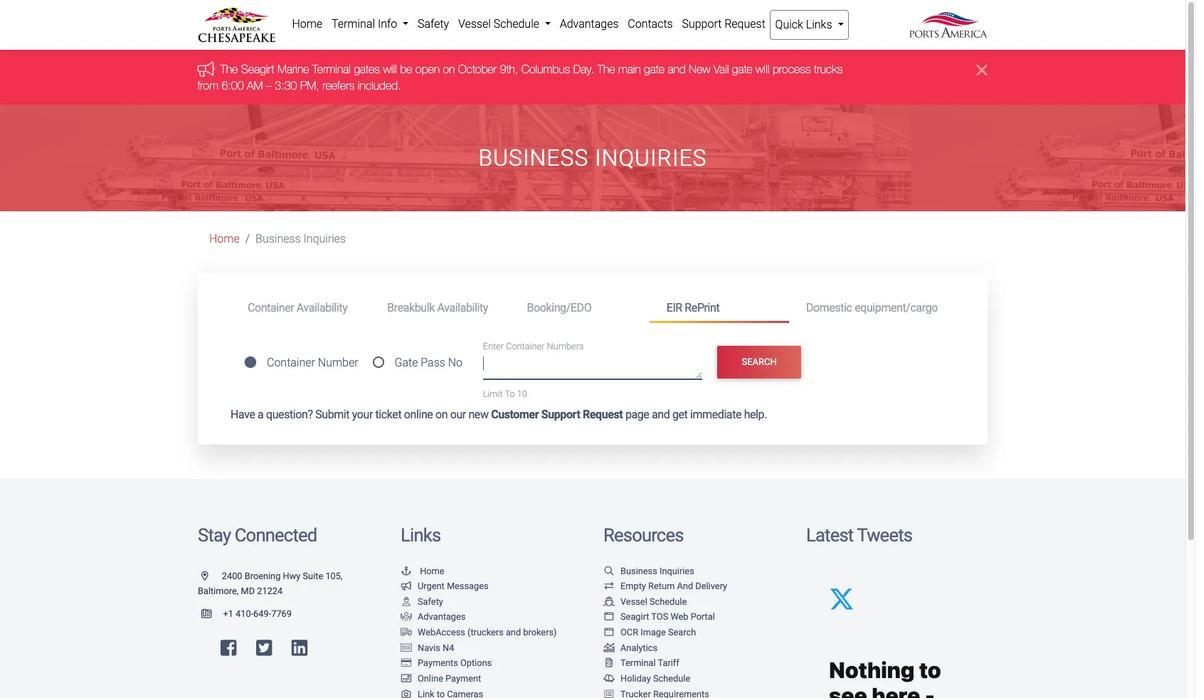 Task type: vqa. For each thing, say whether or not it's contained in the screenshot.
Type
no



Task type: describe. For each thing, give the bounding box(es) containing it.
facebook square image
[[221, 640, 237, 658]]

0 vertical spatial business
[[479, 145, 589, 172]]

day.
[[574, 63, 595, 76]]

enter container numbers
[[483, 341, 584, 352]]

options
[[461, 658, 492, 669]]

holiday
[[621, 673, 651, 684]]

no
[[448, 356, 463, 370]]

have a question? submit your ticket online on our new customer support request page and get immediate help.
[[231, 408, 767, 421]]

1 horizontal spatial seagirt
[[621, 612, 650, 623]]

0 vertical spatial inquiries
[[595, 145, 707, 172]]

online payment link
[[401, 673, 481, 684]]

breakbulk availability
[[387, 301, 488, 314]]

terminal for terminal tariff
[[621, 658, 656, 669]]

enter
[[483, 341, 504, 352]]

question?
[[266, 408, 313, 421]]

safety link for urgent messages link
[[401, 597, 443, 607]]

2 gate from the left
[[733, 63, 753, 76]]

6:00
[[222, 79, 244, 92]]

payment
[[446, 673, 481, 684]]

number
[[318, 356, 359, 370]]

terminal for terminal info
[[332, 17, 375, 31]]

new
[[469, 408, 489, 421]]

truck container image
[[401, 629, 412, 638]]

open
[[416, 63, 440, 76]]

2 vertical spatial home
[[420, 566, 445, 576]]

broening
[[245, 571, 281, 581]]

0 vertical spatial vessel
[[458, 17, 491, 31]]

navis
[[418, 643, 441, 653]]

holiday schedule
[[621, 673, 691, 684]]

breakbulk
[[387, 301, 435, 314]]

quick links
[[776, 18, 835, 31]]

eir reprint
[[667, 301, 720, 314]]

0 horizontal spatial business
[[256, 232, 301, 246]]

0 vertical spatial advantages
[[560, 17, 619, 31]]

exchange image
[[604, 583, 615, 592]]

info
[[378, 17, 397, 31]]

container for container number
[[267, 356, 315, 370]]

from
[[198, 79, 219, 92]]

1 gate from the left
[[645, 63, 665, 76]]

image
[[641, 627, 666, 638]]

numbers
[[547, 341, 584, 352]]

hwy
[[283, 571, 301, 581]]

credit card front image
[[401, 675, 412, 684]]

file invoice image
[[604, 659, 615, 669]]

get
[[673, 408, 688, 421]]

submit
[[315, 408, 350, 421]]

0 vertical spatial links
[[806, 18, 833, 31]]

home link for urgent messages link
[[401, 566, 445, 576]]

0 horizontal spatial search
[[668, 627, 696, 638]]

tos
[[652, 612, 669, 623]]

online payment
[[418, 673, 481, 684]]

410-
[[236, 609, 254, 619]]

domestic equipment/cargo
[[807, 301, 938, 314]]

navis n4 link
[[401, 643, 454, 653]]

latest tweets
[[807, 525, 913, 546]]

immediate
[[691, 408, 742, 421]]

seagirt inside the seagirt marine terminal gates will be open on october 9th, columbus day. the main gate and new vail gate will process trucks from 6:00 am – 3:30 pm, reefers included.
[[242, 63, 275, 76]]

1 vertical spatial inquiries
[[304, 232, 346, 246]]

1 vertical spatial and
[[652, 408, 670, 421]]

urgent messages
[[418, 581, 489, 592]]

home link for terminal info link
[[288, 10, 327, 38]]

hand receiving image
[[401, 613, 412, 622]]

2 vertical spatial business inquiries
[[621, 566, 695, 576]]

21224
[[257, 586, 283, 597]]

bullhorn image
[[198, 61, 221, 77]]

container storage image
[[401, 644, 412, 653]]

vail
[[714, 63, 730, 76]]

1 vertical spatial vessel
[[621, 597, 648, 607]]

schedule for 'ship' image
[[650, 597, 687, 607]]

credit card image
[[401, 659, 412, 669]]

columbus
[[522, 63, 571, 76]]

baltimore,
[[198, 586, 239, 597]]

container number
[[267, 356, 359, 370]]

2 the from the left
[[598, 63, 616, 76]]

2 vertical spatial inquiries
[[660, 566, 695, 576]]

online
[[418, 673, 443, 684]]

limit to 10
[[483, 389, 528, 399]]

+1 410-649-7769 link
[[198, 609, 292, 619]]

pm,
[[301, 79, 320, 92]]

10
[[517, 389, 528, 399]]

0 vertical spatial schedule
[[494, 17, 540, 31]]

container for container availability
[[248, 301, 294, 314]]

3:30
[[275, 79, 298, 92]]

urgent messages link
[[401, 581, 489, 592]]

1 vertical spatial container
[[506, 341, 545, 352]]

1 safety from the top
[[418, 17, 449, 31]]

anchor image
[[401, 567, 412, 576]]

105,
[[326, 571, 343, 581]]

schedule for bells icon
[[654, 673, 691, 684]]

webaccess (truckers and brokers) link
[[401, 627, 557, 638]]

empty return and delivery link
[[604, 581, 728, 592]]

brokers)
[[523, 627, 557, 638]]

return
[[649, 581, 675, 592]]

urgent
[[418, 581, 445, 592]]

ocr image search link
[[604, 627, 696, 638]]

messages
[[447, 581, 489, 592]]

the seagirt marine terminal gates will be open on october 9th, columbus day. the main gate and new vail gate will process trucks from 6:00 am – 3:30 pm, reefers included. alert
[[0, 50, 1186, 105]]

quick links link
[[770, 10, 849, 40]]

user hard hat image
[[401, 598, 412, 607]]

empty return and delivery
[[621, 581, 728, 592]]

limit
[[483, 389, 503, 399]]

quick
[[776, 18, 804, 31]]

container availability link
[[231, 295, 370, 321]]

connected
[[235, 525, 317, 546]]

linkedin image
[[292, 640, 308, 658]]

booking/edo link
[[510, 295, 650, 321]]

domestic equipment/cargo link
[[789, 295, 955, 321]]

availability for breakbulk availability
[[437, 301, 488, 314]]

analytics link
[[604, 643, 658, 653]]

1 horizontal spatial advantages link
[[556, 10, 624, 38]]

gate
[[395, 356, 418, 370]]

breakbulk availability link
[[370, 295, 510, 321]]

1 will from the left
[[384, 63, 397, 76]]

suite
[[303, 571, 323, 581]]

browser image for ocr
[[604, 629, 615, 638]]

equipment/cargo
[[855, 301, 938, 314]]

n4
[[443, 643, 454, 653]]

latest
[[807, 525, 854, 546]]

ocr image search
[[621, 627, 696, 638]]

webaccess (truckers and brokers)
[[418, 627, 557, 638]]

7769
[[271, 609, 292, 619]]

resources
[[604, 525, 684, 546]]

map marker alt image
[[201, 572, 220, 581]]



Task type: locate. For each thing, give the bounding box(es) containing it.
advantages link up webaccess
[[401, 612, 466, 623]]

gate right vail
[[733, 63, 753, 76]]

browser image down 'ship' image
[[604, 613, 615, 622]]

reefers
[[323, 79, 355, 92]]

2 vertical spatial business
[[621, 566, 658, 576]]

0 vertical spatial on
[[443, 63, 455, 76]]

+1 410-649-7769
[[223, 609, 292, 619]]

availability up container number on the left bottom of page
[[297, 301, 348, 314]]

0 horizontal spatial the
[[221, 63, 238, 76]]

seagirt up ocr
[[621, 612, 650, 623]]

Enter Container Numbers text field
[[483, 355, 703, 379]]

0 horizontal spatial vessel schedule
[[458, 17, 542, 31]]

support right customer
[[542, 408, 581, 421]]

booking/edo
[[527, 301, 592, 314]]

1 vertical spatial links
[[401, 525, 441, 546]]

schedule up the 9th,
[[494, 17, 540, 31]]

request left page
[[583, 408, 623, 421]]

a
[[258, 408, 264, 421]]

on right open
[[443, 63, 455, 76]]

0 horizontal spatial availability
[[297, 301, 348, 314]]

1 browser image from the top
[[604, 613, 615, 622]]

portal
[[691, 612, 715, 623]]

the right "day."
[[598, 63, 616, 76]]

terminal info link
[[327, 10, 413, 38]]

support up new
[[682, 17, 722, 31]]

0 horizontal spatial vessel schedule link
[[454, 10, 556, 38]]

availability up the enter
[[437, 301, 488, 314]]

stay
[[198, 525, 231, 546]]

and inside the seagirt marine terminal gates will be open on october 9th, columbus day. the main gate and new vail gate will process trucks from 6:00 am – 3:30 pm, reefers included.
[[668, 63, 686, 76]]

seagirt
[[242, 63, 275, 76], [621, 612, 650, 623]]

vessel down empty
[[621, 597, 648, 607]]

2 vertical spatial container
[[267, 356, 315, 370]]

vessel schedule up the 9th,
[[458, 17, 542, 31]]

eir reprint link
[[650, 295, 789, 323]]

0 horizontal spatial vessel
[[458, 17, 491, 31]]

domestic
[[807, 301, 853, 314]]

2 vertical spatial and
[[506, 627, 521, 638]]

1 horizontal spatial home link
[[288, 10, 327, 38]]

support request
[[682, 17, 766, 31]]

0 horizontal spatial advantages link
[[401, 612, 466, 623]]

and left new
[[668, 63, 686, 76]]

1 vertical spatial seagirt
[[621, 612, 650, 623]]

9th,
[[500, 63, 519, 76]]

1 horizontal spatial links
[[806, 18, 833, 31]]

1 vertical spatial safety
[[418, 597, 443, 607]]

md
[[241, 586, 255, 597]]

payments options link
[[401, 658, 492, 669]]

2 will from the left
[[757, 63, 770, 76]]

bells image
[[604, 675, 615, 684]]

1 vertical spatial home link
[[209, 232, 240, 246]]

container up container number on the left bottom of page
[[248, 301, 294, 314]]

safety link up open
[[413, 10, 454, 38]]

0 vertical spatial browser image
[[604, 613, 615, 622]]

safety link
[[413, 10, 454, 38], [401, 597, 443, 607]]

0 vertical spatial container
[[248, 301, 294, 314]]

1 vertical spatial on
[[436, 408, 448, 421]]

1 vertical spatial business
[[256, 232, 301, 246]]

bullhorn image
[[401, 583, 412, 592]]

0 vertical spatial terminal
[[332, 17, 375, 31]]

search image
[[604, 567, 615, 576]]

0 vertical spatial vessel schedule
[[458, 17, 542, 31]]

vessel schedule link up the 9th,
[[454, 10, 556, 38]]

0 vertical spatial and
[[668, 63, 686, 76]]

1 horizontal spatial search
[[742, 357, 777, 368]]

business
[[479, 145, 589, 172], [256, 232, 301, 246], [621, 566, 658, 576]]

1 horizontal spatial home
[[292, 17, 323, 31]]

1 horizontal spatial advantages
[[560, 17, 619, 31]]

0 vertical spatial seagirt
[[242, 63, 275, 76]]

0 horizontal spatial request
[[583, 408, 623, 421]]

0 vertical spatial home link
[[288, 10, 327, 38]]

0 horizontal spatial links
[[401, 525, 441, 546]]

will left process
[[757, 63, 770, 76]]

terminal inside the seagirt marine terminal gates will be open on october 9th, columbus day. the main gate and new vail gate will process trucks from 6:00 am – 3:30 pm, reefers included.
[[313, 63, 351, 76]]

safety link for terminal info link
[[413, 10, 454, 38]]

vessel schedule link down empty
[[604, 597, 687, 607]]

and
[[677, 581, 694, 592]]

will left 'be'
[[384, 63, 397, 76]]

page
[[626, 408, 650, 421]]

2 vertical spatial home link
[[401, 566, 445, 576]]

tweets
[[857, 525, 913, 546]]

2 vertical spatial schedule
[[654, 673, 691, 684]]

1 horizontal spatial business
[[479, 145, 589, 172]]

0 horizontal spatial home
[[209, 232, 240, 246]]

home link
[[288, 10, 327, 38], [209, 232, 240, 246], [401, 566, 445, 576]]

1 vertical spatial schedule
[[650, 597, 687, 607]]

advantages up webaccess
[[418, 612, 466, 623]]

trucks
[[815, 63, 844, 76]]

request
[[725, 17, 766, 31], [583, 408, 623, 421]]

2400 broening hwy suite 105, baltimore, md 21224
[[198, 571, 343, 597]]

included.
[[358, 79, 402, 92]]

on left our
[[436, 408, 448, 421]]

tariff
[[658, 658, 680, 669]]

availability
[[297, 301, 348, 314], [437, 301, 488, 314]]

eir
[[667, 301, 683, 314]]

container
[[248, 301, 294, 314], [506, 341, 545, 352], [267, 356, 315, 370]]

reprint
[[685, 301, 720, 314]]

browser image for seagirt
[[604, 613, 615, 622]]

0 horizontal spatial support
[[542, 408, 581, 421]]

analytics image
[[604, 644, 615, 653]]

terminal left info
[[332, 17, 375, 31]]

1 vertical spatial browser image
[[604, 629, 615, 638]]

october
[[459, 63, 497, 76]]

0 vertical spatial search
[[742, 357, 777, 368]]

browser image
[[604, 613, 615, 622], [604, 629, 615, 638]]

home for middle home link
[[209, 232, 240, 246]]

request left quick
[[725, 17, 766, 31]]

1 vertical spatial vessel schedule
[[621, 597, 687, 607]]

on inside the seagirt marine terminal gates will be open on october 9th, columbus day. the main gate and new vail gate will process trucks from 6:00 am – 3:30 pm, reefers included.
[[443, 63, 455, 76]]

the seagirt marine terminal gates will be open on october 9th, columbus day. the main gate and new vail gate will process trucks from 6:00 am – 3:30 pm, reefers included.
[[198, 63, 844, 92]]

advantages up "day."
[[560, 17, 619, 31]]

ticket
[[376, 408, 402, 421]]

1 vertical spatial advantages
[[418, 612, 466, 623]]

0 horizontal spatial gate
[[645, 63, 665, 76]]

new
[[690, 63, 711, 76]]

availability for container availability
[[297, 301, 348, 314]]

0 horizontal spatial will
[[384, 63, 397, 76]]

1 horizontal spatial will
[[757, 63, 770, 76]]

container right the enter
[[506, 341, 545, 352]]

and left brokers)
[[506, 627, 521, 638]]

terminal down analytics
[[621, 658, 656, 669]]

terminal info
[[332, 17, 400, 31]]

0 vertical spatial advantages link
[[556, 10, 624, 38]]

payments options
[[418, 658, 492, 669]]

schedule down 'tariff' on the bottom right of the page
[[654, 673, 691, 684]]

vessel schedule up 'seagirt tos web portal' 'link'
[[621, 597, 687, 607]]

1 vertical spatial vessel schedule link
[[604, 597, 687, 607]]

0 vertical spatial vessel schedule link
[[454, 10, 556, 38]]

and left get
[[652, 408, 670, 421]]

list alt image
[[604, 690, 615, 698]]

webaccess
[[418, 627, 466, 638]]

1 vertical spatial business inquiries
[[256, 232, 346, 246]]

links right quick
[[806, 18, 833, 31]]

empty
[[621, 581, 646, 592]]

0 vertical spatial home
[[292, 17, 323, 31]]

1 vertical spatial search
[[668, 627, 696, 638]]

2 horizontal spatial home link
[[401, 566, 445, 576]]

1 the from the left
[[221, 63, 238, 76]]

container left number
[[267, 356, 315, 370]]

2 horizontal spatial home
[[420, 566, 445, 576]]

0 horizontal spatial seagirt
[[242, 63, 275, 76]]

2400
[[222, 571, 242, 581]]

1 horizontal spatial the
[[598, 63, 616, 76]]

payments
[[418, 658, 458, 669]]

the up 6:00
[[221, 63, 238, 76]]

–
[[267, 79, 272, 92]]

search up the help.
[[742, 357, 777, 368]]

schedule up seagirt tos web portal
[[650, 597, 687, 607]]

vessel up the "october"
[[458, 17, 491, 31]]

+1
[[223, 609, 233, 619]]

camera image
[[401, 690, 412, 698]]

terminal up reefers
[[313, 63, 351, 76]]

1 horizontal spatial vessel schedule link
[[604, 597, 687, 607]]

contacts
[[628, 17, 673, 31]]

marine
[[278, 63, 310, 76]]

1 vertical spatial terminal
[[313, 63, 351, 76]]

0 horizontal spatial advantages
[[418, 612, 466, 623]]

terminal tariff
[[621, 658, 680, 669]]

container availability
[[248, 301, 348, 314]]

twitter square image
[[256, 640, 272, 658]]

ship image
[[604, 598, 615, 607]]

have
[[231, 408, 255, 421]]

vessel schedule
[[458, 17, 542, 31], [621, 597, 687, 607]]

search button
[[718, 346, 802, 379]]

browser image up analytics image
[[604, 629, 615, 638]]

terminal tariff link
[[604, 658, 680, 669]]

1 vertical spatial safety link
[[401, 597, 443, 607]]

1 vertical spatial home
[[209, 232, 240, 246]]

process
[[773, 63, 812, 76]]

1 horizontal spatial vessel schedule
[[621, 597, 687, 607]]

649-
[[254, 609, 271, 619]]

links up anchor icon
[[401, 525, 441, 546]]

the seagirt marine terminal gates will be open on october 9th, columbus day. the main gate and new vail gate will process trucks from 6:00 am – 3:30 pm, reefers included. link
[[198, 63, 844, 92]]

seagirt up am
[[242, 63, 275, 76]]

safety down urgent
[[418, 597, 443, 607]]

0 horizontal spatial home link
[[209, 232, 240, 246]]

advantages link up "day."
[[556, 10, 624, 38]]

0 vertical spatial safety link
[[413, 10, 454, 38]]

safety up open
[[418, 17, 449, 31]]

be
[[401, 63, 413, 76]]

business inquiries link
[[604, 566, 695, 576]]

2 browser image from the top
[[604, 629, 615, 638]]

navis n4
[[418, 643, 454, 653]]

ocr
[[621, 627, 639, 638]]

the
[[221, 63, 238, 76], [598, 63, 616, 76]]

customer
[[491, 408, 539, 421]]

1 horizontal spatial support
[[682, 17, 722, 31]]

2 availability from the left
[[437, 301, 488, 314]]

0 vertical spatial support
[[682, 17, 722, 31]]

browser image inside 'seagirt tos web portal' 'link'
[[604, 613, 615, 622]]

home for terminal info link home link
[[292, 17, 323, 31]]

browser image inside ocr image search link
[[604, 629, 615, 638]]

safety link down urgent
[[401, 597, 443, 607]]

1 availability from the left
[[297, 301, 348, 314]]

search inside search button
[[742, 357, 777, 368]]

seagirt tos web portal
[[621, 612, 715, 623]]

0 vertical spatial request
[[725, 17, 766, 31]]

close image
[[978, 62, 988, 79]]

your
[[352, 408, 373, 421]]

our
[[450, 408, 466, 421]]

web
[[671, 612, 689, 623]]

am
[[247, 79, 263, 92]]

vessel
[[458, 17, 491, 31], [621, 597, 648, 607]]

1 horizontal spatial vessel
[[621, 597, 648, 607]]

search down web
[[668, 627, 696, 638]]

2 safety from the top
[[418, 597, 443, 607]]

2 vertical spatial terminal
[[621, 658, 656, 669]]

1 horizontal spatial request
[[725, 17, 766, 31]]

contacts link
[[624, 10, 678, 38]]

stay connected
[[198, 525, 317, 546]]

gate right main
[[645, 63, 665, 76]]

phone office image
[[201, 610, 223, 619]]

support
[[682, 17, 722, 31], [542, 408, 581, 421]]

1 horizontal spatial availability
[[437, 301, 488, 314]]

2 horizontal spatial business
[[621, 566, 658, 576]]

1 vertical spatial advantages link
[[401, 612, 466, 623]]

1 vertical spatial request
[[583, 408, 623, 421]]

0 vertical spatial business inquiries
[[479, 145, 707, 172]]

gate pass no
[[395, 356, 463, 370]]

1 vertical spatial support
[[542, 408, 581, 421]]

1 horizontal spatial gate
[[733, 63, 753, 76]]

0 vertical spatial safety
[[418, 17, 449, 31]]



